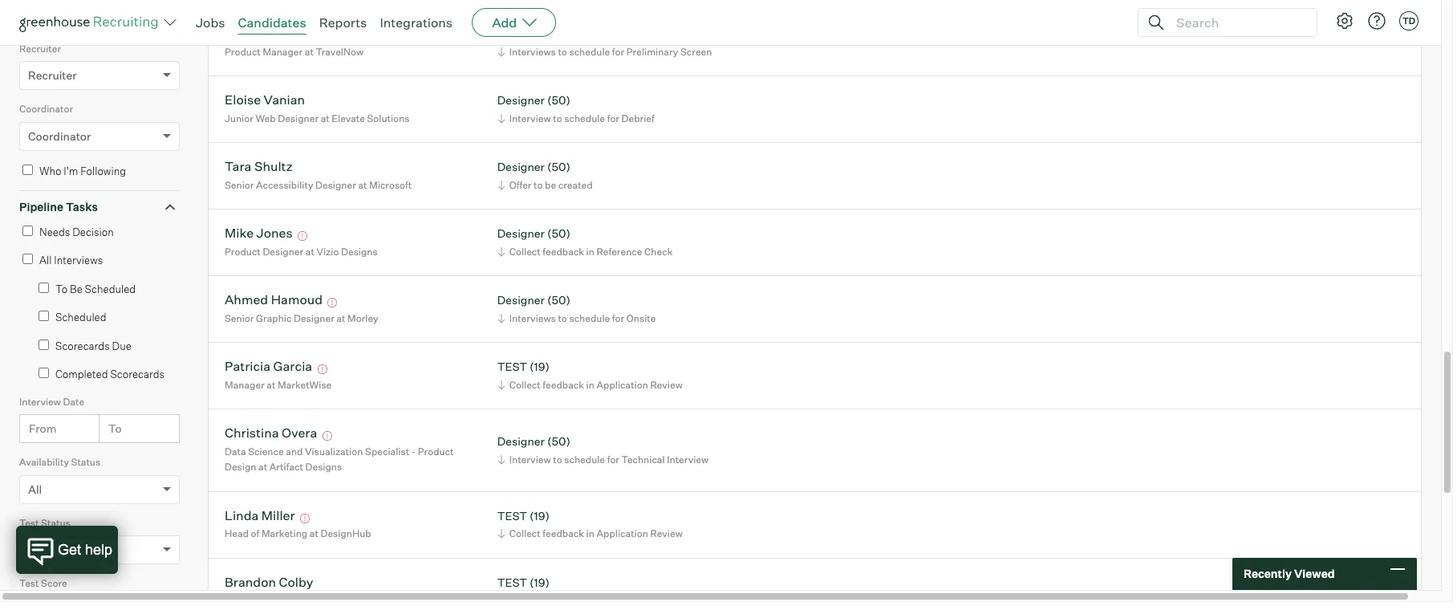 Task type: describe. For each thing, give the bounding box(es) containing it.
manager at marketwise
[[225, 379, 332, 391]]

of
[[251, 528, 260, 540]]

linda
[[225, 507, 259, 523]]

at inside patricia davis product manager at travelnow
[[305, 46, 314, 58]]

patricia garcia
[[225, 358, 312, 374]]

recruiter element
[[19, 41, 180, 101]]

designs inside data science and visualization specialist - product design at artifact designs
[[305, 461, 342, 473]]

test (19) interviews to schedule for preliminary screen
[[498, 27, 712, 58]]

td
[[1403, 15, 1416, 26]]

1 vertical spatial test
[[28, 543, 51, 557]]

collect feedback in application review link for patricia garcia
[[495, 377, 687, 393]]

To Be Scheduled checkbox
[[39, 282, 49, 293]]

jobs
[[196, 14, 225, 31]]

screen
[[681, 46, 712, 58]]

designer inside "eloise vanian junior web designer at elevate solutions"
[[278, 112, 319, 124]]

mike jones link
[[225, 225, 293, 244]]

christina overa has been in technical interview for more than 14 days image
[[320, 431, 335, 441]]

2 vertical spatial status
[[53, 543, 88, 557]]

add button
[[472, 8, 557, 37]]

Scorecards Due checkbox
[[39, 339, 49, 350]]

candidates link
[[238, 14, 306, 31]]

pipeline tasks
[[19, 200, 98, 214]]

Scheduled checkbox
[[39, 311, 49, 321]]

4 test from the top
[[498, 576, 527, 589]]

designer (50) interview to schedule for debrief
[[498, 93, 655, 124]]

(19) inside test (19) interviews to schedule for preliminary screen
[[530, 27, 550, 40]]

availability
[[19, 456, 69, 468]]

0 vertical spatial test
[[19, 517, 39, 529]]

at down mike jones has been in reference check for more than 10 days icon
[[306, 246, 315, 258]]

mike jones
[[225, 225, 293, 241]]

christina overa link
[[225, 425, 317, 443]]

shultz
[[254, 158, 293, 175]]

reports
[[319, 14, 367, 31]]

senior graphic designer at morley
[[225, 312, 379, 324]]

designer (50) interviews to schedule for onsite
[[498, 293, 656, 324]]

review for patricia garcia
[[651, 379, 683, 391]]

at down patricia garcia "link"
[[267, 379, 276, 391]]

feedback for patricia garcia
[[543, 379, 584, 391]]

designer inside designer (50) interview to schedule for technical interview
[[498, 434, 545, 448]]

1 vertical spatial interviews
[[54, 254, 103, 267]]

at inside "eloise vanian junior web designer at elevate solutions"
[[321, 112, 330, 124]]

Score number field
[[104, 596, 180, 602]]

be
[[70, 282, 83, 295]]

at down linda miller has been in application review for more than 5 days icon
[[310, 528, 319, 540]]

onsite
[[627, 312, 656, 324]]

1 vertical spatial test status
[[28, 543, 88, 557]]

visualization
[[305, 445, 363, 458]]

patricia davis link
[[225, 25, 307, 44]]

interview to schedule for technical interview link
[[495, 452, 713, 467]]

colby
[[279, 574, 313, 590]]

offer
[[510, 179, 532, 191]]

jones
[[257, 225, 293, 241]]

web
[[256, 112, 276, 124]]

eloise vanian link
[[225, 92, 305, 110]]

(50) inside the designer (50) interview to schedule for debrief
[[548, 93, 571, 107]]

ahmed hamoud
[[225, 292, 323, 308]]

designer inside designer (50) collect feedback in reference check
[[498, 227, 545, 240]]

ahmed hamoud link
[[225, 292, 323, 310]]

recently viewed
[[1244, 567, 1336, 581]]

for for designer (50) interview to schedule for technical interview
[[607, 453, 620, 465]]

due
[[112, 339, 132, 352]]

(50) for mike jones
[[548, 227, 571, 240]]

graphic
[[256, 312, 292, 324]]

patricia davis product manager at travelnow
[[225, 25, 364, 58]]

designhub
[[321, 528, 371, 540]]

schedule for test (19) interviews to schedule for preliminary screen
[[570, 46, 610, 58]]

scorecards due
[[55, 339, 132, 352]]

add
[[492, 14, 517, 31]]

viewed
[[1295, 567, 1336, 581]]

td button
[[1397, 8, 1423, 34]]

following
[[80, 164, 126, 177]]

collect feedback in reference check link
[[495, 244, 677, 259]]

availability status
[[19, 456, 100, 468]]

who
[[39, 164, 61, 177]]

to for to
[[108, 422, 122, 435]]

mike jones has been in reference check for more than 10 days image
[[296, 232, 310, 241]]

linda miller link
[[225, 507, 295, 526]]

interviews to schedule for onsite link
[[495, 311, 660, 326]]

for for designer (50) interview to schedule for debrief
[[607, 112, 620, 124]]

brandon colby link
[[225, 574, 313, 592]]

2 vertical spatial test
[[19, 577, 39, 589]]

marketwise
[[278, 379, 332, 391]]

solutions
[[367, 112, 410, 124]]

responsibility
[[19, 18, 97, 31]]

2 (19) from the top
[[530, 360, 550, 374]]

reference
[[597, 246, 643, 258]]

to for test (19) interviews to schedule for preliminary screen
[[558, 46, 567, 58]]

completed
[[55, 368, 108, 381]]

1 vertical spatial manager
[[225, 379, 265, 391]]

in for patricia garcia
[[587, 379, 595, 391]]

garcia
[[273, 358, 312, 374]]

4 (19) from the top
[[530, 576, 550, 589]]

jobs link
[[196, 14, 225, 31]]

in for linda miller
[[587, 528, 595, 540]]

test inside test (19) interviews to schedule for preliminary screen
[[498, 27, 527, 40]]

debrief
[[622, 112, 655, 124]]

hamoud
[[271, 292, 323, 308]]

2 senior from the top
[[225, 312, 254, 324]]

to for to be scheduled
[[55, 282, 68, 295]]

at down ahmed hamoud has been in onsite for more than 21 days image
[[337, 312, 346, 324]]

1 vertical spatial coordinator
[[28, 129, 91, 143]]

offer to be created link
[[495, 177, 597, 193]]

designer (50) interview to schedule for technical interview
[[498, 434, 709, 465]]

test (19)
[[498, 576, 550, 589]]

linda miller has been in application review for more than 5 days image
[[298, 514, 312, 523]]

for for designer (50) interviews to schedule for onsite
[[612, 312, 625, 324]]

schedule for designer (50) interview to schedule for debrief
[[565, 112, 605, 124]]

linda miller
[[225, 507, 295, 523]]

3 test from the top
[[498, 509, 527, 523]]

schedule for designer (50) interview to schedule for technical interview
[[565, 453, 605, 465]]

designer (50) collect feedback in reference check
[[498, 227, 673, 258]]

collect for patricia garcia
[[510, 379, 541, 391]]

all for all
[[28, 482, 42, 496]]

needs
[[39, 225, 70, 238]]

eloise
[[225, 92, 261, 108]]

tasks
[[66, 200, 98, 214]]

who i'm following
[[39, 164, 126, 177]]

designer inside 'tara shultz senior accessibility designer at microsoft'
[[316, 179, 356, 191]]

vanian
[[264, 92, 305, 108]]

senior inside 'tara shultz senior accessibility designer at microsoft'
[[225, 179, 254, 191]]

head
[[225, 528, 249, 540]]

to for designer (50) offer to be created
[[534, 179, 543, 191]]

0 vertical spatial scheduled
[[85, 282, 136, 295]]

(50) inside 'designer (50) offer to be created'
[[548, 160, 571, 174]]

greenhouse recruiting image
[[19, 13, 164, 32]]



Task type: vqa. For each thing, say whether or not it's contained in the screenshot.
bottommost Resume
no



Task type: locate. For each thing, give the bounding box(es) containing it.
designer inside the designer (50) interview to schedule for debrief
[[498, 93, 545, 107]]

to down completed scorecards
[[108, 422, 122, 435]]

travelnow
[[316, 46, 364, 58]]

4 (50) from the top
[[548, 293, 571, 307]]

to for designer (50) interviews to schedule for onsite
[[558, 312, 567, 324]]

designer inside designer (50) interviews to schedule for onsite
[[498, 293, 545, 307]]

data science and visualization specialist - product design at artifact designs
[[225, 445, 454, 473]]

(50) up interview to schedule for debrief link
[[548, 93, 571, 107]]

1 vertical spatial test (19) collect feedback in application review
[[498, 509, 683, 540]]

created
[[559, 179, 593, 191]]

Who I'm Following checkbox
[[22, 164, 33, 175]]

mike
[[225, 225, 254, 241]]

3 feedback from the top
[[543, 528, 584, 540]]

3 in from the top
[[587, 528, 595, 540]]

3 collect from the top
[[510, 528, 541, 540]]

product right -
[[418, 445, 454, 458]]

technical
[[622, 453, 665, 465]]

for inside the designer (50) interview to schedule for debrief
[[607, 112, 620, 124]]

collect feedback in application review link
[[495, 377, 687, 393], [495, 526, 687, 541]]

tara shultz senior accessibility designer at microsoft
[[225, 158, 412, 191]]

5 (50) from the top
[[548, 434, 571, 448]]

1 vertical spatial status
[[41, 517, 70, 529]]

product down mike
[[225, 246, 261, 258]]

1 vertical spatial collect feedback in application review link
[[495, 526, 687, 541]]

0 vertical spatial feedback
[[543, 246, 584, 258]]

0 vertical spatial patricia
[[225, 25, 271, 41]]

for left "technical" at left bottom
[[607, 453, 620, 465]]

2 collect feedback in application review link from the top
[[495, 526, 687, 541]]

interviews inside designer (50) interviews to schedule for onsite
[[510, 312, 556, 324]]

review down onsite
[[651, 379, 683, 391]]

1 collect from the top
[[510, 246, 541, 258]]

0 vertical spatial test (19) collect feedback in application review
[[498, 360, 683, 391]]

microsoft
[[369, 179, 412, 191]]

product down patricia davis link
[[225, 46, 261, 58]]

coordinator
[[19, 103, 73, 115], [28, 129, 91, 143]]

to for designer (50) interview to schedule for debrief
[[553, 112, 563, 124]]

manager inside patricia davis product manager at travelnow
[[263, 46, 303, 58]]

1 vertical spatial recruiter
[[28, 68, 77, 82]]

scorecards
[[55, 339, 110, 352], [110, 368, 165, 381]]

(50) inside designer (50) collect feedback in reference check
[[548, 227, 571, 240]]

2 application from the top
[[597, 528, 649, 540]]

collect for linda miller
[[510, 528, 541, 540]]

pipeline
[[19, 200, 63, 214]]

junior
[[225, 112, 254, 124]]

schedule inside designer (50) interviews to schedule for onsite
[[570, 312, 610, 324]]

overa
[[282, 425, 317, 441]]

collect feedback in application review link up designer (50) interview to schedule for technical interview
[[495, 377, 687, 393]]

at inside data science and visualization specialist - product design at artifact designs
[[259, 461, 267, 473]]

manager
[[263, 46, 303, 58], [225, 379, 265, 391]]

at left 'elevate'
[[321, 112, 330, 124]]

for inside designer (50) interview to schedule for technical interview
[[607, 453, 620, 465]]

1 senior from the top
[[225, 179, 254, 191]]

test (19) collect feedback in application review down interview to schedule for technical interview link
[[498, 509, 683, 540]]

from
[[29, 422, 57, 435]]

interview to schedule for debrief link
[[495, 111, 659, 126]]

1 (19) from the top
[[530, 27, 550, 40]]

to inside test (19) interviews to schedule for preliminary screen
[[558, 46, 567, 58]]

1 vertical spatial designs
[[305, 461, 342, 473]]

0 vertical spatial review
[[651, 379, 683, 391]]

2 (50) from the top
[[548, 160, 571, 174]]

3 (50) from the top
[[548, 227, 571, 240]]

application down interview to schedule for technical interview link
[[597, 528, 649, 540]]

manager down davis
[[263, 46, 303, 58]]

2 patricia from the top
[[225, 358, 271, 374]]

and
[[286, 445, 303, 458]]

scorecards up completed
[[55, 339, 110, 352]]

senior down ahmed
[[225, 312, 254, 324]]

interview inside the designer (50) interview to schedule for debrief
[[510, 112, 551, 124]]

application for linda miller
[[597, 528, 649, 540]]

in for mike jones
[[587, 246, 595, 258]]

recently
[[1244, 567, 1293, 581]]

2 in from the top
[[587, 379, 595, 391]]

0 vertical spatial in
[[587, 246, 595, 258]]

status for all
[[71, 456, 100, 468]]

check
[[645, 246, 673, 258]]

all for all interviews
[[39, 254, 52, 267]]

test status up score
[[28, 543, 88, 557]]

availability status element
[[19, 455, 180, 515]]

status up score
[[53, 543, 88, 557]]

accessibility
[[256, 179, 313, 191]]

0 vertical spatial coordinator
[[19, 103, 73, 115]]

at
[[305, 46, 314, 58], [321, 112, 330, 124], [358, 179, 367, 191], [306, 246, 315, 258], [337, 312, 346, 324], [267, 379, 276, 391], [259, 461, 267, 473], [310, 528, 319, 540]]

patricia inside "link"
[[225, 358, 271, 374]]

science
[[248, 445, 284, 458]]

schedule inside designer (50) interview to schedule for technical interview
[[565, 453, 605, 465]]

collect feedback in application review link down interview to schedule for technical interview link
[[495, 526, 687, 541]]

1 patricia from the top
[[225, 25, 271, 41]]

at inside 'tara shultz senior accessibility designer at microsoft'
[[358, 179, 367, 191]]

designs down visualization at the left
[[305, 461, 342, 473]]

0 vertical spatial interviews
[[510, 46, 556, 58]]

to
[[55, 282, 68, 295], [108, 422, 122, 435]]

1 (50) from the top
[[548, 93, 571, 107]]

feedback inside designer (50) collect feedback in reference check
[[543, 246, 584, 258]]

scheduled down the be
[[55, 311, 106, 324]]

(50) up be
[[548, 160, 571, 174]]

at down science
[[259, 461, 267, 473]]

collect inside designer (50) collect feedback in reference check
[[510, 246, 541, 258]]

at down davis
[[305, 46, 314, 58]]

status for test status
[[41, 517, 70, 529]]

1 vertical spatial review
[[651, 528, 683, 540]]

preliminary
[[627, 46, 679, 58]]

1 horizontal spatial scorecards
[[110, 368, 165, 381]]

schedule
[[570, 46, 610, 58], [565, 112, 605, 124], [570, 312, 610, 324], [565, 453, 605, 465]]

ahmed hamoud has been in onsite for more than 21 days image
[[326, 298, 340, 308]]

0 vertical spatial test status
[[19, 517, 70, 529]]

1 vertical spatial scorecards
[[110, 368, 165, 381]]

(50) up interview to schedule for technical interview link
[[548, 434, 571, 448]]

to inside designer (50) interviews to schedule for onsite
[[558, 312, 567, 324]]

tara shultz link
[[225, 158, 293, 177]]

marketing
[[262, 528, 308, 540]]

designer
[[498, 93, 545, 107], [278, 112, 319, 124], [498, 160, 545, 174], [316, 179, 356, 191], [498, 227, 545, 240], [263, 246, 304, 258], [498, 293, 545, 307], [294, 312, 335, 324], [498, 434, 545, 448]]

3 (19) from the top
[[530, 509, 550, 523]]

(50)
[[548, 93, 571, 107], [548, 160, 571, 174], [548, 227, 571, 240], [548, 293, 571, 307], [548, 434, 571, 448]]

brandon
[[225, 574, 276, 590]]

christina
[[225, 425, 279, 441]]

feedback left reference
[[543, 246, 584, 258]]

i'm
[[64, 164, 78, 177]]

interviews inside test (19) interviews to schedule for preliminary screen
[[510, 46, 556, 58]]

test (19) collect feedback in application review for linda miller
[[498, 509, 683, 540]]

collect feedback in application review link for linda miller
[[495, 526, 687, 541]]

(50) inside designer (50) interview to schedule for technical interview
[[548, 434, 571, 448]]

for left preliminary
[[612, 46, 625, 58]]

2 vertical spatial in
[[587, 528, 595, 540]]

0 vertical spatial collect
[[510, 246, 541, 258]]

designer inside 'designer (50) offer to be created'
[[498, 160, 545, 174]]

patricia garcia link
[[225, 358, 312, 377]]

feedback down interviews to schedule for onsite link
[[543, 379, 584, 391]]

for inside test (19) interviews to schedule for preliminary screen
[[612, 46, 625, 58]]

head of marketing at designhub
[[225, 528, 371, 540]]

1 test (19) collect feedback in application review from the top
[[498, 360, 683, 391]]

0 vertical spatial application
[[597, 379, 649, 391]]

patricia for patricia davis product manager at travelnow
[[225, 25, 271, 41]]

scorecards down due at left
[[110, 368, 165, 381]]

status
[[71, 456, 100, 468], [41, 517, 70, 529], [53, 543, 88, 557]]

test (19) collect feedback in application review down interviews to schedule for onsite link
[[498, 360, 683, 391]]

artifact
[[270, 461, 303, 473]]

1 in from the top
[[587, 246, 595, 258]]

0 vertical spatial status
[[71, 456, 100, 468]]

configure image
[[1336, 11, 1355, 31]]

0 horizontal spatial to
[[55, 282, 68, 295]]

to inside designer (50) interview to schedule for technical interview
[[553, 453, 563, 465]]

test (19) collect feedback in application review for patricia garcia
[[498, 360, 683, 391]]

test (19) collect feedback in application review
[[498, 360, 683, 391], [498, 509, 683, 540]]

to inside the designer (50) interview to schedule for debrief
[[553, 112, 563, 124]]

scheduled right the be
[[85, 282, 136, 295]]

schedule inside the designer (50) interview to schedule for debrief
[[565, 112, 605, 124]]

Search text field
[[1173, 11, 1303, 34]]

all inside "availability status" element
[[28, 482, 42, 496]]

morley
[[348, 312, 379, 324]]

application up designer (50) interview to schedule for technical interview
[[597, 379, 649, 391]]

designs right vizio
[[341, 246, 378, 258]]

All Interviews checkbox
[[22, 254, 33, 264]]

candidates
[[238, 14, 306, 31]]

status right the availability
[[71, 456, 100, 468]]

2 review from the top
[[651, 528, 683, 540]]

designs
[[341, 246, 378, 258], [305, 461, 342, 473]]

schedule left onsite
[[570, 312, 610, 324]]

product inside data science and visualization specialist - product design at artifact designs
[[418, 445, 454, 458]]

manager down patricia garcia "link"
[[225, 379, 265, 391]]

all right all interviews option
[[39, 254, 52, 267]]

coordinator element
[[19, 101, 180, 162]]

elevate
[[332, 112, 365, 124]]

application for patricia garcia
[[597, 379, 649, 391]]

1 vertical spatial product
[[225, 246, 261, 258]]

score
[[41, 577, 67, 589]]

reports link
[[319, 14, 367, 31]]

tara
[[225, 158, 252, 175]]

0 horizontal spatial scorecards
[[55, 339, 110, 352]]

ahmed
[[225, 292, 268, 308]]

all down the availability
[[28, 482, 42, 496]]

feedback for linda miller
[[543, 528, 584, 540]]

all interviews
[[39, 254, 103, 267]]

1 vertical spatial to
[[108, 422, 122, 435]]

miller
[[262, 507, 295, 523]]

1 vertical spatial senior
[[225, 312, 254, 324]]

needs decision
[[39, 225, 114, 238]]

schedule inside test (19) interviews to schedule for preliminary screen
[[570, 46, 610, 58]]

0 vertical spatial to
[[55, 282, 68, 295]]

0 vertical spatial scorecards
[[55, 339, 110, 352]]

0 vertical spatial all
[[39, 254, 52, 267]]

schedule left debrief
[[565, 112, 605, 124]]

2 vertical spatial product
[[418, 445, 454, 458]]

review
[[651, 379, 683, 391], [651, 528, 683, 540]]

for left onsite
[[612, 312, 625, 324]]

test status down the availability
[[19, 517, 70, 529]]

for left debrief
[[607, 112, 620, 124]]

interviews for designer
[[510, 312, 556, 324]]

interviews for test
[[510, 46, 556, 58]]

2 test (19) collect feedback in application review from the top
[[498, 509, 683, 540]]

1 review from the top
[[651, 379, 683, 391]]

-
[[412, 445, 416, 458]]

to for designer (50) interview to schedule for technical interview
[[553, 453, 563, 465]]

interviews to schedule for preliminary screen link
[[495, 44, 716, 59]]

davis
[[273, 25, 307, 41]]

Needs Decision checkbox
[[22, 225, 33, 236]]

product designer at vizio designs
[[225, 246, 378, 258]]

feedback for mike jones
[[543, 246, 584, 258]]

patricia for patricia garcia
[[225, 358, 271, 374]]

schedule for designer (50) interviews to schedule for onsite
[[570, 312, 610, 324]]

(50) up the collect feedback in reference check link
[[548, 227, 571, 240]]

0 vertical spatial collect feedback in application review link
[[495, 377, 687, 393]]

(50) for christina overa
[[548, 434, 571, 448]]

patricia garcia has been in application review for more than 5 days image
[[315, 365, 330, 374]]

for for test (19) interviews to schedule for preliminary screen
[[612, 46, 625, 58]]

0 vertical spatial product
[[225, 46, 261, 58]]

specialist
[[365, 445, 410, 458]]

to
[[558, 46, 567, 58], [553, 112, 563, 124], [534, 179, 543, 191], [558, 312, 567, 324], [553, 453, 563, 465]]

design
[[225, 461, 256, 473]]

integrations
[[380, 14, 453, 31]]

in up designer (50) interview to schedule for technical interview
[[587, 379, 595, 391]]

product inside patricia davis product manager at travelnow
[[225, 46, 261, 58]]

review down "technical" at left bottom
[[651, 528, 683, 540]]

1 vertical spatial patricia
[[225, 358, 271, 374]]

0 vertical spatial recruiter
[[19, 42, 61, 54]]

schedule left "technical" at left bottom
[[565, 453, 605, 465]]

date
[[63, 396, 84, 408]]

status down "availability status" element
[[41, 517, 70, 529]]

1 horizontal spatial to
[[108, 422, 122, 435]]

0 vertical spatial senior
[[225, 179, 254, 191]]

1 vertical spatial application
[[597, 528, 649, 540]]

0 vertical spatial manager
[[263, 46, 303, 58]]

in left reference
[[587, 246, 595, 258]]

christina overa
[[225, 425, 317, 441]]

test status element
[[19, 515, 180, 576]]

2 test from the top
[[498, 360, 527, 374]]

2 feedback from the top
[[543, 379, 584, 391]]

Completed Scorecards checkbox
[[39, 368, 49, 378]]

(50) for ahmed hamoud
[[548, 293, 571, 307]]

1 vertical spatial feedback
[[543, 379, 584, 391]]

scheduled
[[85, 282, 136, 295], [55, 311, 106, 324]]

1 vertical spatial in
[[587, 379, 595, 391]]

1 feedback from the top
[[543, 246, 584, 258]]

interviews
[[510, 46, 556, 58], [54, 254, 103, 267], [510, 312, 556, 324]]

to inside 'designer (50) offer to be created'
[[534, 179, 543, 191]]

to left the be
[[55, 282, 68, 295]]

0 vertical spatial designs
[[341, 246, 378, 258]]

senior down tara
[[225, 179, 254, 191]]

2 vertical spatial feedback
[[543, 528, 584, 540]]

feedback up the test (19)
[[543, 528, 584, 540]]

test status
[[19, 517, 70, 529], [28, 543, 88, 557]]

for inside designer (50) interviews to schedule for onsite
[[612, 312, 625, 324]]

review for linda miller
[[651, 528, 683, 540]]

in down interview to schedule for technical interview link
[[587, 528, 595, 540]]

patricia inside patricia davis product manager at travelnow
[[225, 25, 271, 41]]

schedule up the designer (50) interview to schedule for debrief
[[570, 46, 610, 58]]

1 vertical spatial scheduled
[[55, 311, 106, 324]]

(50) inside designer (50) interviews to schedule for onsite
[[548, 293, 571, 307]]

all
[[39, 254, 52, 267], [28, 482, 42, 496]]

1 test from the top
[[498, 27, 527, 40]]

in inside designer (50) collect feedback in reference check
[[587, 246, 595, 258]]

1 vertical spatial collect
[[510, 379, 541, 391]]

1 vertical spatial all
[[28, 482, 42, 496]]

designer (50) offer to be created
[[498, 160, 593, 191]]

(50) up interviews to schedule for onsite link
[[548, 293, 571, 307]]

2 collect from the top
[[510, 379, 541, 391]]

1 collect feedback in application review link from the top
[[495, 377, 687, 393]]

2 vertical spatial collect
[[510, 528, 541, 540]]

2 vertical spatial interviews
[[510, 312, 556, 324]]

collect for mike jones
[[510, 246, 541, 258]]

at left the microsoft
[[358, 179, 367, 191]]

completed scorecards
[[55, 368, 165, 381]]

1 application from the top
[[597, 379, 649, 391]]

data
[[225, 445, 246, 458]]



